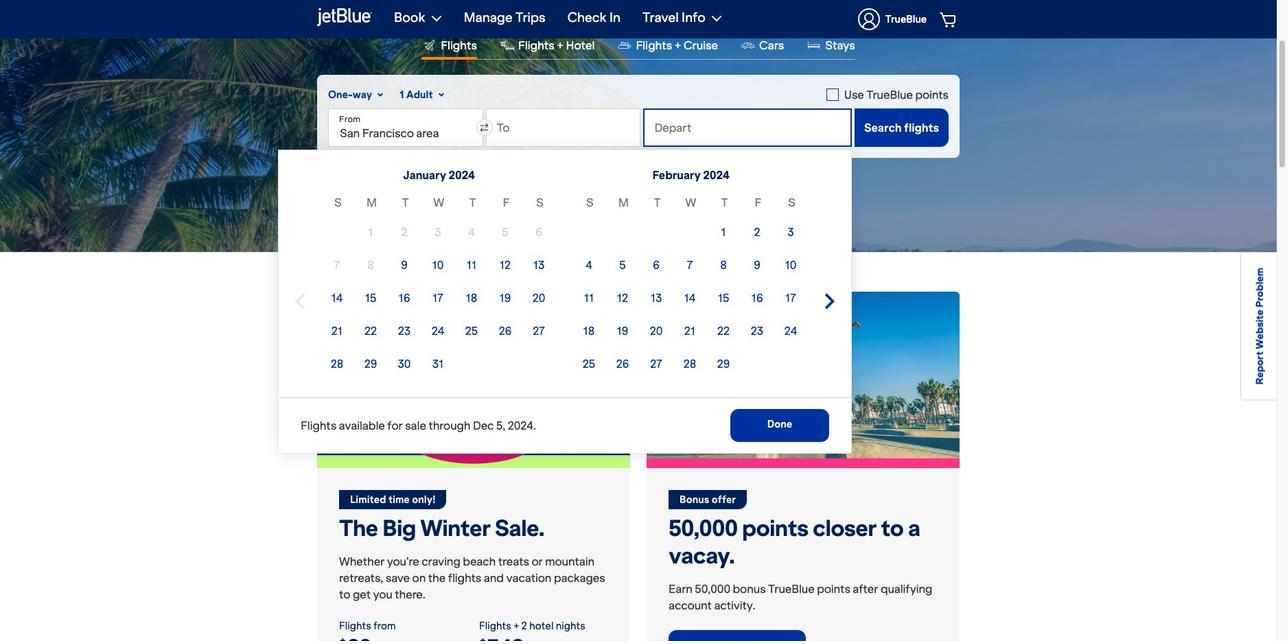 Task type: vqa. For each thing, say whether or not it's contained in the screenshot.


Task type: locate. For each thing, give the bounding box(es) containing it.
0 horizontal spatial 22 button
[[356, 316, 386, 346]]

2 23 from the left
[[751, 324, 764, 338]]

27 for the topmost "27" button
[[533, 324, 545, 338]]

1 horizontal spatial 26
[[616, 357, 629, 371]]

1 horizontal spatial 17
[[785, 291, 796, 305]]

0 horizontal spatial m
[[367, 196, 377, 209]]

8
[[367, 258, 374, 272], [720, 258, 727, 272]]

0 horizontal spatial 5 button
[[490, 217, 520, 247]]

0 vertical spatial 4
[[468, 225, 475, 239]]

flights
[[904, 121, 939, 135], [448, 571, 481, 585]]

0 horizontal spatial 13 button
[[524, 250, 554, 280]]

0 horizontal spatial 23 button
[[389, 316, 420, 346]]

2 15 from the left
[[718, 291, 729, 305]]

check in
[[568, 10, 621, 25]]

5,
[[496, 419, 506, 433]]

1 horizontal spatial 28
[[684, 357, 696, 371]]

0 horizontal spatial 4 button
[[457, 217, 487, 247]]

points inside checkbox
[[916, 88, 949, 102]]

manage
[[464, 10, 513, 25]]

21
[[331, 324, 343, 338], [684, 324, 696, 338]]

21 button
[[322, 316, 352, 346], [675, 316, 705, 346]]

1 horizontal spatial +
[[557, 38, 564, 52]]

2024 right january
[[449, 168, 475, 182]]

25
[[465, 324, 478, 338], [583, 357, 595, 371]]

3 for 9
[[788, 225, 794, 239]]

1 horizontal spatial 10 button
[[776, 250, 806, 280]]

1 28 from the left
[[331, 357, 343, 371]]

17 up 31 button
[[433, 291, 444, 305]]

7
[[334, 258, 340, 272], [687, 258, 693, 272]]

next month image
[[822, 293, 838, 310]]

1 23 from the left
[[398, 324, 411, 338]]

22
[[365, 324, 377, 338], [717, 324, 730, 338]]

1 1 button from the left
[[356, 217, 386, 247]]

2 horizontal spatial 1
[[721, 225, 726, 239]]

1 horizontal spatial 25
[[583, 357, 595, 371]]

there.
[[395, 587, 426, 601]]

1 horizontal spatial 27
[[650, 357, 662, 371]]

w down february 2024
[[686, 196, 696, 209]]

to left the 'get'
[[339, 587, 350, 601]]

1 horizontal spatial 18
[[583, 324, 595, 338]]

flights down beach
[[448, 571, 481, 585]]

1 f from the left
[[503, 196, 510, 209]]

trueblue left "shopping cart (empty)" 'image'
[[886, 13, 927, 25]]

2 for january 2024
[[401, 225, 408, 239]]

17 button up 31 button
[[423, 283, 453, 313]]

0 horizontal spatial 1
[[368, 225, 373, 239]]

+
[[557, 38, 564, 52], [675, 38, 681, 52], [514, 620, 519, 632]]

flights for flights available for sale through dec 5, 2024.
[[301, 419, 336, 433]]

1 24 from the left
[[432, 324, 444, 338]]

0 horizontal spatial 15 button
[[356, 283, 386, 313]]

2 1 button from the left
[[709, 217, 739, 247]]

11 for left '11' button
[[467, 258, 477, 272]]

1 horizontal spatial to
[[881, 514, 904, 542]]

2 f from the left
[[755, 196, 762, 209]]

trueblue inside earn 50,000 bonus trueblue points after qualifying account activity.
[[768, 582, 815, 596]]

1 vertical spatial 19 button
[[608, 316, 638, 346]]

20 button
[[524, 283, 554, 313], [641, 316, 671, 346]]

0 horizontal spatial 21 button
[[322, 316, 352, 346]]

2 16 button from the left
[[742, 283, 772, 313]]

2024 for february 2024
[[703, 168, 730, 182]]

0 vertical spatial 6
[[536, 225, 542, 239]]

50,000 down bonus offer
[[669, 514, 738, 542]]

2 24 from the left
[[785, 324, 797, 338]]

0 horizontal spatial flights
[[448, 571, 481, 585]]

1 3 button from the left
[[423, 217, 453, 247]]

2024
[[449, 168, 475, 182], [703, 168, 730, 182]]

flights inside "button"
[[441, 38, 477, 52]]

the
[[428, 571, 446, 585]]

way
[[353, 89, 372, 101]]

2 3 button from the left
[[776, 217, 806, 247]]

13
[[533, 258, 545, 272], [651, 291, 662, 305]]

0 horizontal spatial 9
[[401, 258, 408, 272]]

1 2024 from the left
[[449, 168, 475, 182]]

To text field
[[486, 108, 641, 147]]

0 horizontal spatial 3
[[435, 225, 441, 239]]

2 16 from the left
[[752, 291, 763, 305]]

2 29 from the left
[[717, 357, 730, 371]]

1 vertical spatial flights
[[448, 571, 481, 585]]

1 horizontal spatial 14 button
[[675, 283, 705, 313]]

2 8 button from the left
[[709, 250, 739, 280]]

navigation containing book
[[383, 0, 960, 38]]

23
[[398, 324, 411, 338], [751, 324, 764, 338]]

0 horizontal spatial 12
[[500, 258, 511, 272]]

manage trips link
[[464, 0, 546, 36]]

0 horizontal spatial 7 button
[[322, 250, 352, 280]]

1 29 button from the left
[[356, 349, 386, 379]]

1 horizontal spatial 1
[[400, 89, 404, 101]]

whether you're craving beach treats or mountain retreats, save on the flights and vacation packages to get you there.
[[339, 554, 605, 601]]

0 vertical spatial 11
[[467, 258, 477, 272]]

stays button
[[806, 37, 855, 59]]

2024 right february
[[703, 168, 730, 182]]

1 15 from the left
[[365, 291, 377, 305]]

2 9 from the left
[[754, 258, 761, 272]]

26 for the topmost 26 button
[[499, 324, 512, 338]]

points left after on the right bottom of the page
[[817, 582, 851, 596]]

0 vertical spatial 25
[[465, 324, 478, 338]]

3 button for 9
[[776, 217, 806, 247]]

12 button
[[490, 250, 520, 280], [608, 283, 638, 313]]

1 m from the left
[[367, 196, 377, 209]]

1 17 button from the left
[[423, 283, 453, 313]]

1 horizontal spatial 8
[[720, 258, 727, 272]]

1 horizontal spatial 2024
[[703, 168, 730, 182]]

1
[[400, 89, 404, 101], [368, 225, 373, 239], [721, 225, 726, 239]]

f for february 2024
[[755, 196, 762, 209]]

shopping cart (empty) image
[[940, 11, 958, 27]]

25 for 25 button to the bottom
[[583, 357, 595, 371]]

flights down travel
[[636, 38, 672, 52]]

flights down trips
[[518, 38, 555, 52]]

0 horizontal spatial to
[[339, 587, 350, 601]]

0 vertical spatial 5 button
[[490, 217, 520, 247]]

1 vertical spatial 11
[[584, 291, 594, 305]]

2 14 button from the left
[[675, 283, 705, 313]]

2 s from the left
[[536, 196, 544, 209]]

50,000 up activity. in the bottom right of the page
[[695, 582, 731, 596]]

19 for the topmost the 19 button
[[500, 291, 511, 305]]

1 horizontal spatial flights
[[904, 121, 939, 135]]

t down the january 2024
[[469, 196, 476, 209]]

0 horizontal spatial 4
[[468, 225, 475, 239]]

50,000 inside 50,000 points closer to a vacay.
[[669, 514, 738, 542]]

1 2 button from the left
[[389, 217, 420, 247]]

1 vertical spatial 13 button
[[641, 283, 671, 313]]

2 2 button from the left
[[742, 217, 772, 247]]

26 button
[[490, 316, 520, 346], [608, 349, 638, 379]]

t down january
[[402, 196, 409, 209]]

26
[[499, 324, 512, 338], [616, 357, 629, 371]]

3 s from the left
[[586, 196, 594, 209]]

trueblue right bonus
[[768, 582, 815, 596]]

28 button
[[322, 349, 352, 379], [675, 349, 705, 379]]

2 horizontal spatial points
[[916, 88, 949, 102]]

flights left hotel
[[479, 620, 511, 632]]

trueblue up search
[[867, 88, 913, 102]]

20 for 20 button to the top
[[533, 291, 545, 305]]

0 horizontal spatial 12 button
[[490, 250, 520, 280]]

limited
[[350, 493, 386, 506]]

0 horizontal spatial 27 button
[[524, 316, 554, 346]]

1 button
[[356, 217, 386, 247], [709, 217, 739, 247]]

2 21 from the left
[[684, 324, 696, 338]]

updated bag fees
[[591, 187, 686, 200]]

flights
[[441, 38, 477, 52], [518, 38, 555, 52], [636, 38, 672, 52], [301, 419, 336, 433], [339, 620, 371, 632], [479, 620, 511, 632]]

14 button
[[322, 283, 352, 313], [675, 283, 705, 313]]

done
[[767, 418, 792, 431]]

1 s from the left
[[334, 196, 342, 209]]

0 horizontal spatial 18
[[466, 291, 477, 305]]

0 horizontal spatial 17
[[433, 291, 444, 305]]

1 14 from the left
[[331, 291, 343, 305]]

1 horizontal spatial 27 button
[[641, 349, 671, 379]]

1 horizontal spatial 17 button
[[776, 283, 806, 313]]

1 horizontal spatial 3 button
[[776, 217, 806, 247]]

1 horizontal spatial 16
[[752, 291, 763, 305]]

29 button
[[356, 349, 386, 379], [709, 349, 739, 379]]

1 vertical spatial 27
[[650, 357, 662, 371]]

19 for rightmost the 19 button
[[617, 324, 629, 338]]

0 horizontal spatial 3 button
[[423, 217, 453, 247]]

1 t from the left
[[402, 196, 409, 209]]

0 horizontal spatial 25
[[465, 324, 478, 338]]

1 vertical spatial 20 button
[[641, 316, 671, 346]]

1 horizontal spatial 14
[[684, 291, 696, 305]]

1 vertical spatial 26
[[616, 357, 629, 371]]

+ for hotel
[[557, 38, 564, 52]]

1 15 button from the left
[[356, 283, 386, 313]]

15 for second "15" button from the right
[[365, 291, 377, 305]]

points inside earn 50,000 bonus trueblue points after qualifying account activity.
[[817, 582, 851, 596]]

20
[[533, 291, 545, 305], [650, 324, 663, 338]]

18
[[466, 291, 477, 305], [583, 324, 595, 338]]

15 button
[[356, 283, 386, 313], [709, 283, 739, 313]]

1 vertical spatial 6
[[653, 258, 660, 272]]

Use TrueBlue points checkbox
[[827, 87, 949, 103]]

2 w from the left
[[686, 196, 696, 209]]

1 7 from the left
[[334, 258, 340, 272]]

18 for the 18 button to the top
[[466, 291, 477, 305]]

2 button for january 2024
[[389, 217, 420, 247]]

iconography / arrows / navigation dropdown / mobile down image
[[660, 163, 672, 169]]

0 horizontal spatial 28
[[331, 357, 343, 371]]

to inside 50,000 points closer to a vacay.
[[881, 514, 904, 542]]

0 horizontal spatial 26
[[499, 324, 512, 338]]

jetblue home image
[[317, 6, 372, 28]]

0 vertical spatial 19 button
[[490, 283, 520, 313]]

check in link
[[568, 0, 621, 36]]

problem
[[1254, 268, 1266, 308]]

0 horizontal spatial 24 button
[[423, 316, 453, 346]]

0 horizontal spatial 1 button
[[356, 217, 386, 247]]

5
[[502, 225, 509, 239], [619, 258, 626, 272]]

t down february 2024
[[721, 196, 728, 209]]

1 29 from the left
[[364, 357, 377, 371]]

1 vertical spatial 20
[[650, 324, 663, 338]]

1 for 7
[[368, 225, 373, 239]]

Depart field
[[644, 108, 852, 147]]

2 horizontal spatial +
[[675, 38, 681, 52]]

1 horizontal spatial 4
[[586, 258, 592, 272]]

0 horizontal spatial 24
[[432, 324, 444, 338]]

navigation
[[383, 0, 960, 38]]

updated bag fees link
[[591, 187, 686, 200]]

1 9 button from the left
[[389, 250, 420, 280]]

17 button left "next month" image
[[776, 283, 806, 313]]

10 button
[[423, 250, 453, 280], [776, 250, 806, 280]]

0 vertical spatial 5
[[502, 225, 509, 239]]

0 horizontal spatial 18 button
[[457, 283, 487, 313]]

flights left from
[[339, 620, 371, 632]]

28 for second 28 button from right
[[331, 357, 343, 371]]

17 left "next month" image
[[785, 291, 796, 305]]

1 horizontal spatial 5
[[619, 258, 626, 272]]

18 button
[[457, 283, 487, 313], [574, 316, 604, 346]]

1 horizontal spatial 7
[[687, 258, 693, 272]]

flights left available
[[301, 419, 336, 433]]

8 for 2nd "8" button from the right
[[367, 258, 374, 272]]

flights down "manage"
[[441, 38, 477, 52]]

0 horizontal spatial 16 button
[[389, 283, 420, 313]]

0 horizontal spatial w
[[434, 196, 444, 209]]

2 22 from the left
[[717, 324, 730, 338]]

22 for second "22" button
[[717, 324, 730, 338]]

flights inside search flights button
[[904, 121, 939, 135]]

points up search flights
[[916, 88, 949, 102]]

a
[[908, 514, 920, 542]]

f for january 2024
[[503, 196, 510, 209]]

1 horizontal spatial 19 button
[[608, 316, 638, 346]]

w down the january 2024
[[434, 196, 444, 209]]

on
[[412, 571, 426, 585]]

17 button
[[423, 283, 453, 313], [776, 283, 806, 313]]

info
[[682, 10, 706, 25]]

1 horizontal spatial 1 button
[[709, 217, 739, 247]]

18 for the 18 button to the bottom
[[583, 324, 595, 338]]

1 10 from the left
[[432, 258, 444, 272]]

1 w from the left
[[434, 196, 444, 209]]

vacation
[[506, 571, 552, 585]]

earn 50,000 bonus trueblue points after qualifying account activity.
[[669, 582, 933, 612]]

1 horizontal spatial 4 button
[[574, 250, 604, 280]]

from
[[374, 620, 396, 632]]

0 vertical spatial 19
[[500, 291, 511, 305]]

23 button
[[389, 316, 420, 346], [742, 316, 772, 346]]

0 horizontal spatial +
[[514, 620, 519, 632]]

t left fees
[[654, 196, 661, 209]]

0 horizontal spatial 11
[[467, 258, 477, 272]]

from
[[339, 114, 361, 124]]

1 16 button from the left
[[389, 283, 420, 313]]

1 3 from the left
[[435, 225, 441, 239]]

trueblue inside checkbox
[[867, 88, 913, 102]]

7 button
[[322, 250, 352, 280], [675, 250, 705, 280]]

0 horizontal spatial 29 button
[[356, 349, 386, 379]]

trueblue
[[886, 13, 927, 25], [867, 88, 913, 102], [768, 582, 815, 596]]

2 m from the left
[[619, 196, 629, 209]]

2 8 from the left
[[720, 258, 727, 272]]

0 vertical spatial 20
[[533, 291, 545, 305]]

16 for second 16 button from right
[[399, 291, 410, 305]]

flights right search
[[904, 121, 939, 135]]

2 3 from the left
[[788, 225, 794, 239]]

0 horizontal spatial 29
[[364, 357, 377, 371]]

27 button
[[524, 316, 554, 346], [641, 349, 671, 379]]

flights inside whether you're craving beach treats or mountain retreats, save on the flights and vacation packages to get you there.
[[448, 571, 481, 585]]

0 horizontal spatial 19 button
[[490, 283, 520, 313]]

16 button
[[389, 283, 420, 313], [742, 283, 772, 313]]

0 horizontal spatial f
[[503, 196, 510, 209]]

1 22 from the left
[[365, 324, 377, 338]]

closer
[[813, 514, 877, 542]]

2 24 button from the left
[[776, 316, 806, 346]]

1 horizontal spatial points
[[817, 582, 851, 596]]

2 7 from the left
[[687, 258, 693, 272]]

+ for cruise
[[675, 38, 681, 52]]

to left the a
[[881, 514, 904, 542]]

points up bonus
[[742, 514, 808, 542]]

10
[[432, 258, 444, 272], [785, 258, 797, 272]]

1 8 from the left
[[367, 258, 374, 272]]

2024.
[[508, 419, 536, 433]]

24
[[432, 324, 444, 338], [785, 324, 797, 338]]

9
[[401, 258, 408, 272], [754, 258, 761, 272]]

dec
[[473, 419, 494, 433]]

1 horizontal spatial 22
[[717, 324, 730, 338]]

february 2024
[[653, 168, 730, 182]]

1 16 from the left
[[399, 291, 410, 305]]

only!
[[412, 493, 436, 506]]

1 23 button from the left
[[389, 316, 420, 346]]

0 horizontal spatial 22
[[365, 324, 377, 338]]

2 10 from the left
[[785, 258, 797, 272]]

19
[[500, 291, 511, 305], [617, 324, 629, 338]]

1 vertical spatial 13
[[651, 291, 662, 305]]

1 9 from the left
[[401, 258, 408, 272]]

s
[[334, 196, 342, 209], [536, 196, 544, 209], [586, 196, 594, 209], [788, 196, 796, 209]]

2 2024 from the left
[[703, 168, 730, 182]]

1 vertical spatial 18
[[583, 324, 595, 338]]

2 28 from the left
[[684, 357, 696, 371]]

0 horizontal spatial 20 button
[[524, 283, 554, 313]]

2 17 from the left
[[785, 291, 796, 305]]

1 21 button from the left
[[322, 316, 352, 346]]

use trueblue points
[[844, 88, 949, 102]]

14
[[331, 291, 343, 305], [684, 291, 696, 305]]

1 17 from the left
[[433, 291, 444, 305]]

1 horizontal spatial 11
[[584, 291, 594, 305]]

1 vertical spatial 25
[[583, 357, 595, 371]]

1 vertical spatial 50,000
[[695, 582, 731, 596]]

0 horizontal spatial 15
[[365, 291, 377, 305]]



Task type: describe. For each thing, give the bounding box(es) containing it.
2 28 button from the left
[[675, 349, 705, 379]]

you
[[373, 587, 393, 601]]

20 for the right 20 button
[[650, 324, 663, 338]]

0 vertical spatial trueblue
[[886, 13, 927, 25]]

1 horizontal spatial 11 button
[[574, 283, 604, 313]]

+ for 2
[[514, 620, 519, 632]]

after
[[853, 582, 878, 596]]

0 vertical spatial 26 button
[[490, 316, 520, 346]]

50,000 points closer to a vacay.
[[669, 514, 920, 570]]

29 for 2nd 29 button from right
[[364, 357, 377, 371]]

23 for 2nd 23 button from right
[[398, 324, 411, 338]]

nights
[[556, 620, 586, 632]]

flights + cruise
[[636, 38, 718, 52]]

one-way
[[328, 89, 372, 101]]

search
[[864, 121, 902, 135]]

website
[[1254, 310, 1266, 349]]

hotel
[[566, 38, 595, 52]]

1 10 button from the left
[[423, 250, 453, 280]]

4 t from the left
[[721, 196, 728, 209]]

book
[[394, 10, 425, 25]]

2 10 button from the left
[[776, 250, 806, 280]]

2 t from the left
[[469, 196, 476, 209]]

time
[[389, 493, 410, 506]]

9 for 2nd 9 'button' from left
[[754, 258, 761, 272]]

report website problem link
[[1254, 268, 1266, 385]]

sale.
[[495, 514, 544, 542]]

trueblue link
[[858, 0, 927, 38]]

cruise
[[684, 38, 718, 52]]

1 button for 7
[[709, 217, 739, 247]]

and
[[484, 571, 504, 585]]

29 for first 29 button from the right
[[717, 357, 730, 371]]

search flights button
[[855, 108, 949, 147]]

bonus
[[733, 582, 766, 596]]

1 for 4
[[721, 225, 726, 239]]

2 7 button from the left
[[675, 250, 705, 280]]

0 vertical spatial 4 button
[[457, 217, 487, 247]]

8 for first "8" button from the right
[[720, 258, 727, 272]]

15 for 1st "15" button from the right
[[718, 291, 729, 305]]

2 23 button from the left
[[742, 316, 772, 346]]

travel info
[[643, 10, 706, 25]]

beach
[[463, 554, 496, 568]]

check
[[568, 10, 607, 25]]

0 horizontal spatial 6
[[536, 225, 542, 239]]

10 for second the 10 button from the right
[[432, 258, 444, 272]]

1 21 from the left
[[331, 324, 343, 338]]

50,000 inside earn 50,000 bonus trueblue points after qualifying account activity.
[[695, 582, 731, 596]]

previous month image
[[292, 293, 308, 310]]

1 vertical spatial 26 button
[[608, 349, 638, 379]]

available
[[339, 419, 385, 433]]

1 adult
[[400, 89, 433, 101]]

m for january 2024
[[367, 196, 377, 209]]

1 22 button from the left
[[356, 316, 386, 346]]

1 vertical spatial 27 button
[[641, 349, 671, 379]]

sale
[[405, 419, 426, 433]]

use
[[844, 88, 864, 102]]

cars button
[[740, 37, 784, 59]]

1 vertical spatial 18 button
[[574, 316, 604, 346]]

1 horizontal spatial 5 button
[[608, 250, 638, 280]]

one-way button
[[328, 88, 383, 102]]

stays
[[826, 38, 855, 52]]

report
[[1254, 351, 1266, 385]]

1 horizontal spatial 6
[[653, 258, 660, 272]]

1 vertical spatial 4 button
[[574, 250, 604, 280]]

january
[[403, 168, 446, 182]]

bag
[[640, 187, 661, 200]]

book button
[[394, 0, 442, 36]]

flights + cruise button
[[617, 37, 718, 59]]

you're
[[387, 554, 419, 568]]

1 14 button from the left
[[322, 283, 352, 313]]

26 for bottom 26 button
[[616, 357, 629, 371]]

the
[[339, 514, 378, 542]]

1 button for 10
[[356, 217, 386, 247]]

packages
[[554, 571, 605, 585]]

flights for flights
[[441, 38, 477, 52]]

to inside whether you're craving beach treats or mountain retreats, save on the flights and vacation packages to get you there.
[[339, 587, 350, 601]]

0 vertical spatial 13 button
[[524, 250, 554, 280]]

22 for first "22" button
[[365, 324, 377, 338]]

treats
[[498, 554, 529, 568]]

23 for 1st 23 button from the right
[[751, 324, 764, 338]]

bonus offer
[[680, 493, 736, 506]]

flights + hotel button
[[499, 37, 595, 59]]

search flights
[[864, 121, 939, 135]]

flights for flights + 2 hotel nights
[[479, 620, 511, 632]]

4 for 4 button to the bottom
[[586, 258, 592, 272]]

winter
[[420, 514, 490, 542]]

earn
[[669, 582, 693, 596]]

9 for second 9 'button' from the right
[[401, 258, 408, 272]]

1 vertical spatial 12 button
[[608, 283, 638, 313]]

2 button for february 2024
[[742, 217, 772, 247]]

25 for left 25 button
[[465, 324, 478, 338]]

2024 for january 2024
[[449, 168, 475, 182]]

1 horizontal spatial 12
[[617, 291, 628, 305]]

done button
[[731, 409, 829, 442]]

1 adult button
[[400, 88, 444, 102]]

1 vertical spatial 25 button
[[574, 349, 604, 379]]

0 vertical spatial 20 button
[[524, 283, 554, 313]]

1 7 button from the left
[[322, 250, 352, 280]]

1 horizontal spatial 13 button
[[641, 283, 671, 313]]

3 for 12
[[435, 225, 441, 239]]

0 vertical spatial 12
[[500, 258, 511, 272]]

for
[[387, 419, 403, 433]]

1 horizontal spatial 2
[[522, 620, 527, 632]]

4 s from the left
[[788, 196, 796, 209]]

0 vertical spatial 18 button
[[457, 283, 487, 313]]

one-
[[328, 89, 353, 101]]

travel info button
[[643, 0, 722, 36]]

30 button
[[389, 349, 420, 379]]

report website problem
[[1254, 268, 1266, 385]]

whether
[[339, 554, 385, 568]]

30
[[398, 357, 411, 371]]

1 inside dropdown button
[[400, 89, 404, 101]]

trips
[[516, 10, 546, 25]]

1 24 button from the left
[[423, 316, 453, 346]]

1 28 button from the left
[[322, 349, 352, 379]]

0 vertical spatial 6 button
[[524, 217, 554, 247]]

february
[[653, 168, 701, 182]]

account
[[669, 598, 712, 612]]

manage trips
[[464, 10, 546, 25]]

hotel
[[529, 620, 554, 632]]

through
[[429, 419, 471, 433]]

2 22 button from the left
[[709, 316, 739, 346]]

flights button
[[422, 37, 477, 60]]

2 21 button from the left
[[675, 316, 705, 346]]

0 horizontal spatial 5
[[502, 225, 509, 239]]

adult
[[407, 89, 433, 101]]

3 t from the left
[[654, 196, 661, 209]]

2 9 button from the left
[[742, 250, 772, 280]]

retreats,
[[339, 571, 383, 585]]

limited time only!
[[350, 493, 436, 506]]

0 horizontal spatial 11 button
[[457, 250, 487, 280]]

27 for "27" button to the bottom
[[650, 357, 662, 371]]

2 15 button from the left
[[709, 283, 739, 313]]

4 for the topmost 4 button
[[468, 225, 475, 239]]

flights for flights + hotel
[[518, 38, 555, 52]]

qualifying
[[881, 582, 933, 596]]

0 vertical spatial 27 button
[[524, 316, 554, 346]]

2 for february 2024
[[754, 225, 760, 239]]

11 for right '11' button
[[584, 291, 594, 305]]

flights + hotel
[[518, 38, 595, 52]]

0 horizontal spatial 13
[[533, 258, 545, 272]]

17 for 1st the 17 button
[[433, 291, 444, 305]]

1 horizontal spatial 20 button
[[641, 316, 671, 346]]

flights from
[[339, 620, 396, 632]]

points inside 50,000 points closer to a vacay.
[[742, 514, 808, 542]]

2 17 button from the left
[[776, 283, 806, 313]]

10 for first the 10 button from the right
[[785, 258, 797, 272]]

28 for second 28 button
[[684, 357, 696, 371]]

activity.
[[714, 598, 756, 612]]

flights for flights + cruise
[[636, 38, 672, 52]]

travel
[[643, 10, 679, 25]]

to
[[497, 121, 510, 135]]

flights for flights from
[[339, 620, 371, 632]]

From text field
[[328, 108, 483, 147]]

31 button
[[423, 349, 453, 379]]

2 29 button from the left
[[709, 349, 739, 379]]

vacay.
[[669, 541, 734, 570]]

2 14 from the left
[[684, 291, 696, 305]]

big
[[382, 514, 416, 542]]

1 8 button from the left
[[356, 250, 386, 280]]

fees
[[663, 187, 686, 200]]

updated
[[591, 187, 637, 200]]

in
[[610, 10, 621, 25]]

0 horizontal spatial 25 button
[[457, 316, 487, 346]]

offer
[[712, 493, 736, 506]]

w for february
[[686, 196, 696, 209]]

m for february 2024
[[619, 196, 629, 209]]

flights available for sale through dec 5, 2024.
[[301, 419, 536, 433]]

1 horizontal spatial 6 button
[[641, 250, 671, 280]]

17 for first the 17 button from right
[[785, 291, 796, 305]]

bonus
[[680, 493, 710, 506]]

16 for 1st 16 button from right
[[752, 291, 763, 305]]

w for january
[[434, 196, 444, 209]]

3 button for 12
[[423, 217, 453, 247]]



